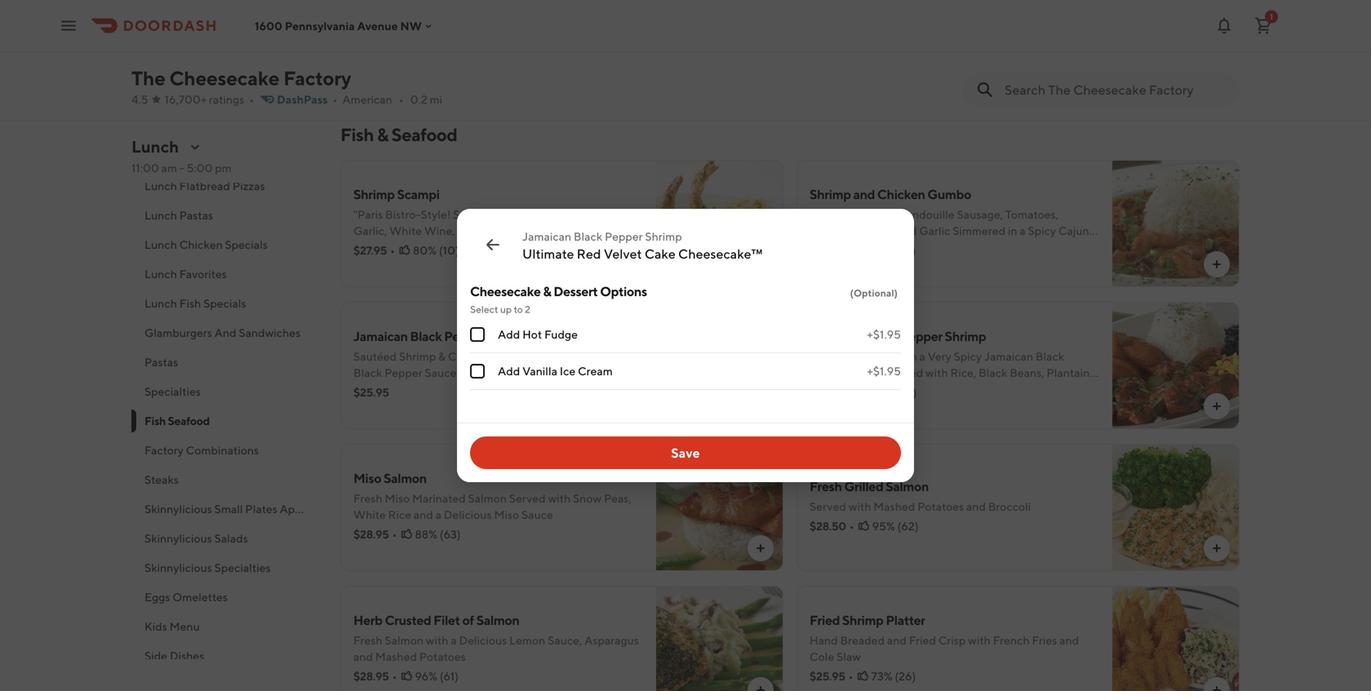 Task type: locate. For each thing, give the bounding box(es) containing it.
simmered
[[953, 224, 1006, 237]]

white inside miso salmon fresh miso marinated salmon served with snow peas, white rice and a delicious miso sauce
[[353, 508, 386, 521]]

2 add from the top
[[498, 364, 520, 378]]

up
[[500, 304, 512, 315]]

onions
[[858, 224, 895, 237]]

0 vertical spatial skinnylicious
[[144, 502, 212, 516]]

a inside chicken breast sautéed with fresh mushrooms in a rich marsala wine sauce. served over bow-tie pasta
[[612, 9, 618, 22]]

1 vertical spatial specialties
[[214, 561, 271, 575]]

• for 92% (38)
[[848, 386, 853, 399]]

1 vertical spatial $27.95
[[353, 244, 387, 257]]

1 horizontal spatial pastas
[[179, 209, 213, 222]]

1 vertical spatial of
[[462, 612, 474, 628]]

black inside the jamaican black pepper shrimp ultimate red velvet cake cheesecake™
[[574, 230, 602, 243]]

chicken
[[353, 9, 397, 22], [877, 186, 925, 202], [179, 238, 223, 251], [489, 328, 536, 344], [448, 350, 491, 363]]

mashed up 95% (62) at the right bottom of page
[[873, 500, 915, 513]]

-
[[179, 161, 184, 175]]

1 items, open order cart image
[[1254, 16, 1273, 36]]

herb crusted filet of salmon image
[[656, 586, 783, 691]]

1 horizontal spatial beans,
[[1010, 366, 1044, 379]]

$28.95 • down rice
[[353, 528, 397, 541]]

• down slaw on the right bottom of the page
[[848, 670, 853, 683]]

select
[[470, 304, 498, 315]]

very
[[527, 350, 550, 363], [928, 350, 951, 363]]

$27.95 down garlic,
[[353, 244, 387, 257]]

lemon
[[509, 634, 545, 647]]

• left 96%
[[392, 670, 397, 683]]

2 rice, from the left
[[950, 366, 976, 379]]

0 horizontal spatial mashed
[[375, 650, 417, 663]]

0 horizontal spatial sautéed
[[353, 350, 397, 363]]

lunch fish specials
[[144, 297, 246, 310]]

back image
[[483, 235, 503, 255]]

factory up 'dashpass •'
[[283, 67, 351, 90]]

0 vertical spatial delicious
[[444, 508, 492, 521]]

0 horizontal spatial miso
[[353, 470, 381, 486]]

• right angel
[[390, 244, 395, 257]]

served up $28.50
[[810, 500, 846, 513]]

fresh up over
[[505, 9, 534, 22]]

and inside jamaican black pepper shrimp sautéed shrimp with a very spicy jamaican black pepper sauce. served with rice, black beans, plantains and marinated pineapple
[[810, 382, 829, 396]]

chicken,
[[856, 208, 902, 221]]

2 horizontal spatial white
[[1050, 240, 1083, 254]]

topped
[[935, 240, 974, 254]]

fresh down sauteed
[[457, 224, 486, 237]]

glamburgers and sandwiches button
[[131, 318, 321, 348]]

rice"
[[810, 257, 837, 270]]

• for 88% (63)
[[392, 528, 397, 541]]

lunch for lunch
[[131, 137, 179, 156]]

1 $27.95 from the top
[[353, 44, 387, 58]]

$25.95 •
[[810, 386, 853, 399], [810, 670, 853, 683]]

jamaican for with
[[810, 328, 864, 344]]

2 $27.95 from the top
[[353, 244, 387, 257]]

0 horizontal spatial potatoes
[[419, 650, 466, 663]]

dessert
[[554, 284, 598, 299]]

1 horizontal spatial pineapple
[[887, 382, 940, 396]]

$27.95 • for 80% (10)
[[353, 244, 395, 257]]

fresh inside herb crusted filet of salmon fresh salmon with a delicious lemon sauce, asparagus and mashed potatoes
[[353, 634, 382, 647]]

in
[[600, 9, 609, 22], [1008, 224, 1017, 237]]

save button
[[470, 437, 901, 469]]

sautéed inside jamaican black pepper chicken & shrimp sautéed shrimp & chicken with a very spicy jamaican black pepper sauce. served with rice, black beans, plantains and marinated pineapple
[[353, 350, 397, 363]]

factory inside button
[[144, 444, 184, 457]]

0 vertical spatial factory
[[283, 67, 351, 90]]

0 vertical spatial $28.95
[[353, 528, 389, 541]]

fried up 'hand'
[[810, 612, 840, 628]]

2 vertical spatial fish
[[144, 414, 166, 428]]

0 vertical spatial white
[[389, 224, 422, 237]]

2 pineapple from the left
[[887, 382, 940, 396]]

1 +$1.95 from the top
[[867, 328, 901, 341]]

$28.95
[[353, 528, 389, 541], [353, 670, 389, 683]]

2 $25.95 • from the top
[[810, 670, 853, 683]]

$28.95 • left 96%
[[353, 670, 397, 683]]

1 vertical spatial seafood
[[168, 414, 210, 428]]

0 horizontal spatial beans,
[[585, 366, 619, 379]]

0 horizontal spatial specialties
[[144, 385, 201, 398]]

$28.95 left 96%
[[353, 670, 389, 683]]

1 skinnylicious from the top
[[144, 502, 212, 516]]

dialog
[[457, 209, 914, 482]]

+$1.95 for add vanilla ice cream
[[867, 364, 901, 378]]

with inside fried shrimp platter hand breaded and fried crisp with french fries and cole slaw
[[968, 634, 991, 647]]

mashed inside herb crusted filet of salmon fresh salmon with a delicious lemon sauce, asparagus and mashed potatoes
[[375, 650, 417, 663]]

1 $25.95 • from the top
[[810, 386, 853, 399]]

0 vertical spatial plantains
[[1047, 366, 1095, 379]]

1 $28.95 • from the top
[[353, 528, 397, 541]]

mashed inside fresh grilled salmon served with mashed potatoes and broccoli
[[873, 500, 915, 513]]

served
[[489, 25, 526, 38], [581, 224, 618, 237], [461, 366, 498, 379], [887, 366, 923, 379], [509, 492, 546, 505], [810, 500, 846, 513]]

specials for lunch fish specials
[[203, 297, 246, 310]]

1 vertical spatial in
[[1008, 224, 1017, 237]]

jamaican black pepper shrimp ultimate red velvet cake cheesecake™
[[522, 230, 762, 262]]

0 vertical spatial cheesecake
[[169, 67, 279, 90]]

0 vertical spatial fried
[[810, 612, 840, 628]]

$28.95 • for herb
[[353, 670, 397, 683]]

1 horizontal spatial specialties
[[214, 561, 271, 575]]

skinnylicious for skinnylicious small plates appetizers
[[144, 502, 212, 516]]

11:00 am - 5:00 pm
[[131, 161, 232, 175]]

chicken inside lunch chicken specials button
[[179, 238, 223, 251]]

1 vertical spatial fish
[[179, 297, 201, 310]]

in up pasta
[[600, 9, 609, 22]]

fish & seafood
[[340, 124, 457, 145]]

seafood up the factory combinations
[[168, 414, 210, 428]]

• for 95% (62)
[[849, 519, 854, 533]]

1 vertical spatial factory
[[144, 444, 184, 457]]

add vanilla ice cream
[[498, 364, 613, 378]]

2 vertical spatial white
[[353, 508, 386, 521]]

0 horizontal spatial rice,
[[525, 366, 551, 379]]

• for 87% (56)
[[390, 44, 395, 58]]

$27.95 • down rich
[[353, 44, 395, 58]]

add item to cart image
[[1210, 400, 1223, 413], [1210, 684, 1223, 691]]

jamaican inside the jamaican black pepper shrimp ultimate red velvet cake cheesecake™
[[522, 230, 571, 243]]

2 horizontal spatial spicy
[[1028, 224, 1056, 237]]

1 horizontal spatial seafood
[[391, 124, 457, 145]]

1 horizontal spatial in
[[1008, 224, 1017, 237]]

2
[[525, 304, 530, 315]]

red
[[577, 246, 601, 262]]

skinnylicious for skinnylicious salads
[[144, 532, 212, 545]]

1 vertical spatial $25.95 •
[[810, 670, 853, 683]]

jamaican black pepper chicken & shrimp image
[[656, 302, 783, 429]]

specials
[[225, 238, 268, 251], [203, 297, 246, 310]]

$28.95 down rice
[[353, 528, 389, 541]]

1 beans, from the left
[[585, 366, 619, 379]]

lunch flatbread pizzas button
[[131, 171, 321, 201]]

specialties up fish seafood
[[144, 385, 201, 398]]

1 rice, from the left
[[525, 366, 551, 379]]

1 horizontal spatial of
[[599, 208, 609, 221]]

0 vertical spatial +$1.95
[[867, 328, 901, 341]]

skinnylicious for skinnylicious specialties
[[144, 561, 212, 575]]

11:00
[[131, 161, 159, 175]]

potatoes up '(62)'
[[917, 500, 964, 513]]

• right $28.50
[[849, 519, 854, 533]]

shrimp
[[353, 186, 395, 202], [810, 186, 851, 202], [645, 230, 682, 243], [549, 328, 591, 344], [945, 328, 986, 344], [399, 350, 436, 363], [855, 350, 892, 363], [842, 612, 883, 628]]

$27.95 for 80%
[[353, 244, 387, 257]]

1 horizontal spatial rice,
[[950, 366, 976, 379]]

0 vertical spatial seafood
[[391, 124, 457, 145]]

seafood down 0.2
[[391, 124, 457, 145]]

chicken up favorites at the top left of page
[[179, 238, 223, 251]]

1 horizontal spatial plantains
[[1047, 366, 1095, 379]]

miso salmon image
[[656, 444, 783, 571]]

73% (26)
[[871, 670, 916, 683]]

• down marsala
[[390, 44, 395, 58]]

fries
[[1032, 634, 1057, 647]]

0 horizontal spatial of
[[462, 612, 474, 628]]

1 horizontal spatial miso
[[385, 492, 410, 505]]

jamaican for sautéed
[[353, 328, 408, 344]]

0 vertical spatial in
[[600, 9, 609, 22]]

1 very from the left
[[527, 350, 550, 363]]

skinnylicious specialties button
[[131, 553, 321, 583]]

0 vertical spatial add item to cart image
[[1210, 400, 1223, 413]]

beans, inside jamaican black pepper chicken & shrimp sautéed shrimp & chicken with a very spicy jamaican black pepper sauce. served with rice, black beans, plantains and marinated pineapple
[[585, 366, 619, 379]]

1 pineapple from the left
[[482, 382, 534, 396]]

$27.95 down rich
[[353, 44, 387, 58]]

4.5
[[131, 93, 148, 106]]

and inside miso salmon fresh miso marinated salmon served with snow peas, white rice and a delicious miso sauce
[[414, 508, 433, 521]]

fresh right appetizers
[[353, 492, 382, 505]]

served inside miso salmon fresh miso marinated salmon served with snow peas, white rice and a delicious miso sauce
[[509, 492, 546, 505]]

0 vertical spatial pastas
[[179, 209, 213, 222]]

fresh inside miso salmon fresh miso marinated salmon served with snow peas, white rice and a delicious miso sauce
[[353, 492, 382, 505]]

cheesecake up up
[[470, 284, 541, 299]]

lunch inside lunch favorites button
[[144, 267, 177, 281]]

style
[[810, 240, 836, 254]]

very inside jamaican black pepper shrimp sautéed shrimp with a very spicy jamaican black pepper sauce. served with rice, black beans, plantains and marinated pineapple
[[928, 350, 951, 363]]

sautéed
[[435, 9, 478, 22], [353, 350, 397, 363], [810, 350, 853, 363]]

2 horizontal spatial fish
[[340, 124, 374, 145]]

1 horizontal spatial factory
[[283, 67, 351, 90]]

1 horizontal spatial white
[[389, 224, 422, 237]]

$28.95 for herb
[[353, 670, 389, 683]]

1 vertical spatial potatoes
[[419, 650, 466, 663]]

delicious inside herb crusted filet of salmon fresh salmon with a delicious lemon sauce, asparagus and mashed potatoes
[[459, 634, 507, 647]]

92% (38)
[[871, 386, 917, 399]]

scampi
[[397, 186, 440, 202]]

0 vertical spatial $27.95 •
[[353, 44, 395, 58]]

cake
[[645, 246, 676, 262]]

potatoes
[[917, 500, 964, 513], [419, 650, 466, 663]]

add left vanilla
[[498, 364, 520, 378]]

lunch inside lunch pastas button
[[144, 209, 177, 222]]

1 add from the top
[[498, 328, 520, 341]]

0 vertical spatial $27.95
[[353, 44, 387, 58]]

lunch inside lunch flatbread pizzas button
[[144, 179, 177, 193]]

0 vertical spatial mashed
[[873, 500, 915, 513]]

fresh left grilled
[[810, 479, 842, 494]]

specialties inside specialties button
[[144, 385, 201, 398]]

pastas down glamburgers
[[144, 355, 178, 369]]

1 vertical spatial add
[[498, 364, 520, 378]]

lunch pastas button
[[131, 201, 321, 230]]

served left over
[[489, 25, 526, 38]]

2 $28.95 from the top
[[353, 670, 389, 683]]

of right filet
[[462, 612, 474, 628]]

1 add item to cart image from the top
[[1210, 400, 1223, 413]]

in inside shrimp and chicken gumbo "shrimp, chicken, andouille sausage, tomatoes, peppers, onions and garlic simmered in a spicy cajun style broth with cream. topped with steamed white rice"
[[1008, 224, 1017, 237]]

specialties down salads on the bottom left of page
[[214, 561, 271, 575]]

flatbread
[[179, 179, 230, 193]]

served up sauce
[[509, 492, 546, 505]]

dashpass •
[[277, 93, 337, 106]]

1600 pennsylvania avenue nw
[[255, 19, 422, 32]]

and inside jamaican black pepper chicken & shrimp sautéed shrimp & chicken with a very spicy jamaican black pepper sauce. served with rice, black beans, plantains and marinated pineapple
[[404, 382, 423, 396]]

0 vertical spatial add
[[498, 328, 520, 341]]

2 very from the left
[[928, 350, 951, 363]]

sautéed inside jamaican black pepper shrimp sautéed shrimp with a very spicy jamaican black pepper sauce. served with rice, black beans, plantains and marinated pineapple
[[810, 350, 853, 363]]

$25.95 • for fried
[[810, 670, 853, 683]]

mashed up 96%
[[375, 650, 417, 663]]

wine
[[422, 25, 450, 38]]

0 horizontal spatial fish
[[144, 414, 166, 428]]

white left rice
[[353, 508, 386, 521]]

fresh inside the shrimp scampi "paris bistro-style! sauteed with whole cloves of garlic, white wine, fresh basil and tomato. served with angel hair pasta"
[[457, 224, 486, 237]]

a inside jamaican black pepper chicken & shrimp sautéed shrimp & chicken with a very spicy jamaican black pepper sauce. served with rice, black beans, plantains and marinated pineapple
[[518, 350, 524, 363]]

vanilla
[[522, 364, 557, 378]]

92%
[[871, 386, 893, 399]]

1 horizontal spatial fried
[[909, 634, 936, 647]]

0 horizontal spatial white
[[353, 508, 386, 521]]

0 horizontal spatial spicy
[[553, 350, 581, 363]]

1 vertical spatial +$1.95
[[867, 364, 901, 378]]

1 vertical spatial $28.95 •
[[353, 670, 397, 683]]

salmon
[[384, 470, 427, 486], [886, 479, 929, 494], [468, 492, 507, 505], [476, 612, 519, 628], [385, 634, 424, 647]]

+$1.95 down (optional)
[[867, 328, 901, 341]]

save
[[671, 445, 700, 461]]

fudge
[[544, 328, 578, 341]]

$25.95 • for jamaican
[[810, 386, 853, 399]]

the cheesecake factory
[[131, 67, 351, 90]]

add item to cart image for herb crusted filet of salmon
[[754, 684, 767, 691]]

1 $28.95 from the top
[[353, 528, 389, 541]]

chicken down "to"
[[489, 328, 536, 344]]

$25.95 • down cole
[[810, 670, 853, 683]]

of right 'cloves'
[[599, 208, 609, 221]]

0 horizontal spatial seafood
[[168, 414, 210, 428]]

1 vertical spatial $27.95 •
[[353, 244, 395, 257]]

served inside fresh grilled salmon served with mashed potatoes and broccoli
[[810, 500, 846, 513]]

add for add hot fudge
[[498, 328, 520, 341]]

sauce. inside chicken breast sautéed with fresh mushrooms in a rich marsala wine sauce. served over bow-tie pasta
[[453, 25, 487, 38]]

skinnylicious up eggs omelettes
[[144, 561, 212, 575]]

2 $28.95 • from the top
[[353, 670, 397, 683]]

of inside herb crusted filet of salmon fresh salmon with a delicious lemon sauce, asparagus and mashed potatoes
[[462, 612, 474, 628]]

tomato.
[[538, 224, 579, 237]]

white down bistro-
[[389, 224, 422, 237]]

0 horizontal spatial factory
[[144, 444, 184, 457]]

cheesecake up ratings
[[169, 67, 279, 90]]

specials down lunch favorites button
[[203, 297, 246, 310]]

add for add vanilla ice cream
[[498, 364, 520, 378]]

2 beans, from the left
[[1010, 366, 1044, 379]]

0 horizontal spatial in
[[600, 9, 609, 22]]

2 horizontal spatial miso
[[494, 508, 519, 521]]

marinated inside miso salmon fresh miso marinated salmon served with snow peas, white rice and a delicious miso sauce
[[412, 492, 466, 505]]

skinnylicious down steaks
[[144, 502, 212, 516]]

1 horizontal spatial mashed
[[873, 500, 915, 513]]

a inside herb crusted filet of salmon fresh salmon with a delicious lemon sauce, asparagus and mashed potatoes
[[451, 634, 457, 647]]

"shrimp,
[[810, 208, 854, 221]]

2 horizontal spatial sautéed
[[810, 350, 853, 363]]

potatoes up 96% (61)
[[419, 650, 466, 663]]

tomatoes,
[[1005, 208, 1058, 221]]

dialog containing ultimate red velvet cake cheesecake™
[[457, 209, 914, 482]]

1 vertical spatial mashed
[[375, 650, 417, 663]]

white down the cajun
[[1050, 240, 1083, 254]]

0 horizontal spatial plantains
[[353, 382, 401, 396]]

1 horizontal spatial cheesecake
[[470, 284, 541, 299]]

fish up the factory combinations
[[144, 414, 166, 428]]

factory combinations button
[[131, 436, 321, 465]]

1 vertical spatial delicious
[[459, 634, 507, 647]]

• left american on the top left of page
[[333, 93, 337, 106]]

1 vertical spatial plantains
[[353, 382, 401, 396]]

pastas
[[179, 209, 213, 222], [144, 355, 178, 369]]

add item to cart image
[[1210, 258, 1223, 271], [754, 542, 767, 555], [1210, 542, 1223, 555], [754, 684, 767, 691]]

and
[[853, 186, 875, 202], [516, 224, 535, 237], [897, 224, 917, 237], [404, 382, 423, 396], [810, 382, 829, 396], [966, 500, 986, 513], [414, 508, 433, 521], [887, 634, 907, 647], [1059, 634, 1079, 647], [353, 650, 373, 663]]

+$1.95 up 92%
[[867, 364, 901, 378]]

+$1.95 for add hot fudge
[[867, 328, 901, 341]]

• down rice
[[392, 528, 397, 541]]

0 vertical spatial $28.95 •
[[353, 528, 397, 541]]

pineapple inside jamaican black pepper chicken & shrimp sautéed shrimp & chicken with a very spicy jamaican black pepper sauce. served with rice, black beans, plantains and marinated pineapple
[[482, 382, 534, 396]]

specials down lunch pastas button on the left of the page
[[225, 238, 268, 251]]

delicious down filet
[[459, 634, 507, 647]]

pepper inside the jamaican black pepper shrimp ultimate red velvet cake cheesecake™
[[605, 230, 643, 243]]

(38)
[[896, 386, 917, 399]]

0 vertical spatial $25.95 •
[[810, 386, 853, 399]]

0 vertical spatial fish
[[340, 124, 374, 145]]

add item to cart image for fresh grilled salmon
[[1210, 542, 1223, 555]]

1 vertical spatial cheesecake
[[470, 284, 541, 299]]

fresh down herb
[[353, 634, 382, 647]]

1 vertical spatial white
[[1050, 240, 1083, 254]]

chicken up chicken,
[[877, 186, 925, 202]]

served up (38)
[[887, 366, 923, 379]]

None checkbox
[[470, 327, 485, 342], [470, 364, 485, 379], [470, 327, 485, 342], [470, 364, 485, 379]]

pastas inside button
[[179, 209, 213, 222]]

0 vertical spatial of
[[599, 208, 609, 221]]

rice, inside jamaican black pepper chicken & shrimp sautéed shrimp & chicken with a very spicy jamaican black pepper sauce. served with rice, black beans, plantains and marinated pineapple
[[525, 366, 551, 379]]

slaw
[[837, 650, 861, 663]]

broth
[[838, 240, 868, 254]]

$28.95 for miso
[[353, 528, 389, 541]]

skinnylicious up skinnylicious specialties
[[144, 532, 212, 545]]

served up red
[[581, 224, 618, 237]]

1 vertical spatial specials
[[203, 297, 246, 310]]

american • 0.2 mi
[[342, 93, 442, 106]]

0 vertical spatial specialties
[[144, 385, 201, 398]]

very inside jamaican black pepper chicken & shrimp sautéed shrimp & chicken with a very spicy jamaican black pepper sauce. served with rice, black beans, plantains and marinated pineapple
[[527, 350, 550, 363]]

in up the steamed
[[1008, 224, 1017, 237]]

fresh inside fresh grilled salmon served with mashed potatoes and broccoli
[[810, 479, 842, 494]]

0 horizontal spatial pineapple
[[482, 382, 534, 396]]

1 vertical spatial pastas
[[144, 355, 178, 369]]

2 vertical spatial skinnylicious
[[144, 561, 212, 575]]

fish
[[340, 124, 374, 145], [179, 297, 201, 310], [144, 414, 166, 428]]

lunch for lunch flatbread pizzas
[[144, 179, 177, 193]]

lunch chicken specials button
[[131, 230, 321, 260]]

$25.95 for fried
[[810, 670, 845, 683]]

0 vertical spatial potatoes
[[917, 500, 964, 513]]

fried shrimp platter hand breaded and fried crisp with french fries and cole slaw
[[810, 612, 1079, 663]]

fish down "lunch favorites"
[[179, 297, 201, 310]]

$25.95 • left 92%
[[810, 386, 853, 399]]

add left hot
[[498, 328, 520, 341]]

1 horizontal spatial spicy
[[954, 350, 982, 363]]

salads
[[214, 532, 248, 545]]

factory up steaks
[[144, 444, 184, 457]]

0 horizontal spatial pastas
[[144, 355, 178, 369]]

• for 96% (61)
[[392, 670, 397, 683]]

$28.95 •
[[353, 528, 397, 541], [353, 670, 397, 683]]

delicious up (63)
[[444, 508, 492, 521]]

and inside fresh grilled salmon served with mashed potatoes and broccoli
[[966, 500, 986, 513]]

add item to cart image for fried shrimp platter
[[1210, 684, 1223, 691]]

beans, inside jamaican black pepper shrimp sautéed shrimp with a very spicy jamaican black pepper sauce. served with rice, black beans, plantains and marinated pineapple
[[1010, 366, 1044, 379]]

1 horizontal spatial potatoes
[[917, 500, 964, 513]]

marinated
[[426, 382, 479, 396], [831, 382, 885, 396], [412, 492, 466, 505]]

2 $27.95 • from the top
[[353, 244, 395, 257]]

favorites
[[179, 267, 227, 281]]

1 horizontal spatial very
[[928, 350, 951, 363]]

served inside jamaican black pepper shrimp sautéed shrimp with a very spicy jamaican black pepper sauce. served with rice, black beans, plantains and marinated pineapple
[[887, 366, 923, 379]]

bow-
[[553, 25, 581, 38]]

white inside the shrimp scampi "paris bistro-style! sauteed with whole cloves of garlic, white wine, fresh basil and tomato. served with angel hair pasta"
[[389, 224, 422, 237]]

1 horizontal spatial sautéed
[[435, 9, 478, 22]]

cajun
[[1058, 224, 1089, 237]]

chicken up rich
[[353, 9, 397, 22]]

1 vertical spatial skinnylicious
[[144, 532, 212, 545]]

1 horizontal spatial fish
[[179, 297, 201, 310]]

jamaican black pepper chicken & shrimp sautéed shrimp & chicken with a very spicy jamaican black pepper sauce. served with rice, black beans, plantains and marinated pineapple
[[353, 328, 632, 396]]

• left 92%
[[848, 386, 853, 399]]

kids menu button
[[131, 612, 321, 641]]

1 vertical spatial $28.95
[[353, 670, 389, 683]]

2 +$1.95 from the top
[[867, 364, 901, 378]]

fish seafood
[[144, 414, 210, 428]]

pastas down lunch flatbread pizzas
[[179, 209, 213, 222]]

lunch fish specials button
[[131, 289, 321, 318]]

3 skinnylicious from the top
[[144, 561, 212, 575]]

fish inside lunch fish specials button
[[179, 297, 201, 310]]

2 skinnylicious from the top
[[144, 532, 212, 545]]

1 $27.95 • from the top
[[353, 44, 395, 58]]

• for 73% (26)
[[848, 670, 853, 683]]

served left vanilla
[[461, 366, 498, 379]]

0 vertical spatial specials
[[225, 238, 268, 251]]

1 vertical spatial add item to cart image
[[1210, 684, 1223, 691]]

lunch inside lunch chicken specials button
[[144, 238, 177, 251]]

2 add item to cart image from the top
[[1210, 684, 1223, 691]]

fried down platter
[[909, 634, 936, 647]]

avenue
[[357, 19, 398, 32]]

a inside miso salmon fresh miso marinated salmon served with snow peas, white rice and a delicious miso sauce
[[435, 508, 441, 521]]

fish down american on the top left of page
[[340, 124, 374, 145]]

mi
[[430, 93, 442, 106]]

0 horizontal spatial very
[[527, 350, 550, 363]]

$27.95 • down garlic,
[[353, 244, 395, 257]]

lunch inside lunch fish specials button
[[144, 297, 177, 310]]

(73)
[[896, 244, 916, 257]]

with inside fresh grilled salmon served with mashed potatoes and broccoli
[[849, 500, 871, 513]]



Task type: vqa. For each thing, say whether or not it's contained in the screenshot.
"$6.25 •" on the bottom left
no



Task type: describe. For each thing, give the bounding box(es) containing it.
with inside miso salmon fresh miso marinated salmon served with snow peas, white rice and a delicious miso sauce
[[548, 492, 571, 505]]

jamaican black pepper shrimp image
[[1112, 302, 1240, 429]]

lunch for lunch fish specials
[[144, 297, 177, 310]]

shrimp inside shrimp and chicken gumbo "shrimp, chicken, andouille sausage, tomatoes, peppers, onions and garlic simmered in a spicy cajun style broth with cream. topped with steamed white rice"
[[810, 186, 851, 202]]

marinated inside jamaican black pepper shrimp sautéed shrimp with a very spicy jamaican black pepper sauce. served with rice, black beans, plantains and marinated pineapple
[[831, 382, 885, 396]]

notification bell image
[[1214, 16, 1234, 36]]

chicken inside chicken breast sautéed with fresh mushrooms in a rich marsala wine sauce. served over bow-tie pasta
[[353, 9, 397, 22]]

fish for fish & seafood
[[340, 124, 374, 145]]

87%
[[413, 44, 434, 58]]

sandwiches
[[239, 326, 301, 339]]

$28.50 •
[[810, 519, 854, 533]]

chicken marsala and mushrooms image
[[656, 0, 783, 88]]

• for 80% (10)
[[390, 244, 395, 257]]

pineapple inside jamaican black pepper shrimp sautéed shrimp with a very spicy jamaican black pepper sauce. served with rice, black beans, plantains and marinated pineapple
[[887, 382, 940, 396]]

pepper for cake
[[605, 230, 643, 243]]

2 vertical spatial miso
[[494, 508, 519, 521]]

angel
[[353, 240, 384, 254]]

french
[[993, 634, 1030, 647]]

open menu image
[[59, 16, 78, 36]]

kids menu
[[144, 620, 200, 633]]

garlic
[[919, 224, 950, 237]]

filet
[[433, 612, 460, 628]]

combinations
[[186, 444, 259, 457]]

basil
[[489, 224, 513, 237]]

cheesecake & dessert options select up to 2
[[470, 284, 647, 315]]

delicious inside miso salmon fresh miso marinated salmon served with snow peas, white rice and a delicious miso sauce
[[444, 508, 492, 521]]

95%
[[872, 519, 895, 533]]

16,700+ ratings •
[[165, 93, 254, 106]]

96% (61)
[[415, 670, 459, 683]]

rice, inside jamaican black pepper shrimp sautéed shrimp with a very spicy jamaican black pepper sauce. served with rice, black beans, plantains and marinated pineapple
[[950, 366, 976, 379]]

small
[[214, 502, 243, 516]]

$27.95 • for 87% (56)
[[353, 44, 395, 58]]

1 vertical spatial miso
[[385, 492, 410, 505]]

lunch pastas
[[144, 209, 213, 222]]

(10)
[[439, 244, 459, 257]]

platter
[[886, 612, 925, 628]]

marsala
[[379, 25, 420, 38]]

80%
[[413, 244, 437, 257]]

skinnylicious specialties
[[144, 561, 271, 575]]

served inside chicken breast sautéed with fresh mushrooms in a rich marsala wine sauce. served over bow-tie pasta
[[489, 25, 526, 38]]

73%
[[871, 670, 892, 683]]

pepper for a
[[900, 328, 942, 344]]

fried shrimp platter image
[[1112, 586, 1240, 691]]

bistro-
[[385, 208, 421, 221]]

lunch for lunch pastas
[[144, 209, 177, 222]]

potatoes inside fresh grilled salmon served with mashed potatoes and broccoli
[[917, 500, 964, 513]]

of inside the shrimp scampi "paris bistro-style! sauteed with whole cloves of garlic, white wine, fresh basil and tomato. served with angel hair pasta"
[[599, 208, 609, 221]]

to
[[514, 304, 523, 315]]

jamaican black pepper shrimp sautéed shrimp with a very spicy jamaican black pepper sauce. served with rice, black beans, plantains and marinated pineapple
[[810, 328, 1095, 396]]

pizzas
[[232, 179, 265, 193]]

omelettes
[[172, 590, 228, 604]]

shrimp inside the jamaican black pepper shrimp ultimate red velvet cake cheesecake™
[[645, 230, 682, 243]]

shrimp scampi image
[[656, 160, 783, 287]]

rice
[[388, 508, 411, 521]]

with inside herb crusted filet of salmon fresh salmon with a delicious lemon sauce, asparagus and mashed potatoes
[[426, 634, 448, 647]]

over
[[528, 25, 551, 38]]

spicy inside shrimp and chicken gumbo "shrimp, chicken, andouille sausage, tomatoes, peppers, onions and garlic simmered in a spicy cajun style broth with cream. topped with steamed white rice"
[[1028, 224, 1056, 237]]

sautéed inside chicken breast sautéed with fresh mushrooms in a rich marsala wine sauce. served over bow-tie pasta
[[435, 9, 478, 22]]

skinnylicious small plates appetizers
[[144, 502, 336, 516]]

sauce. inside jamaican black pepper chicken & shrimp sautéed shrimp & chicken with a very spicy jamaican black pepper sauce. served with rice, black beans, plantains and marinated pineapple
[[425, 366, 459, 379]]

skinnylicious salads
[[144, 532, 248, 545]]

dishes
[[170, 649, 204, 663]]

chicken inside shrimp and chicken gumbo "shrimp, chicken, andouille sausage, tomatoes, peppers, onions and garlic simmered in a spicy cajun style broth with cream. topped with steamed white rice"
[[877, 186, 925, 202]]

specials for lunch chicken specials
[[225, 238, 268, 251]]

specialties inside skinnylicious specialties button
[[214, 561, 271, 575]]

pastas button
[[131, 348, 321, 377]]

rich
[[353, 25, 377, 38]]

appetizers
[[280, 502, 336, 516]]

cheesecake & dessert options group
[[470, 282, 901, 390]]

sauce. inside jamaican black pepper shrimp sautéed shrimp with a very spicy jamaican black pepper sauce. served with rice, black beans, plantains and marinated pineapple
[[850, 366, 884, 379]]

chicken down select
[[448, 350, 491, 363]]

a inside jamaican black pepper shrimp sautéed shrimp with a very spicy jamaican black pepper sauce. served with rice, black beans, plantains and marinated pineapple
[[919, 350, 925, 363]]

served inside jamaican black pepper chicken & shrimp sautéed shrimp & chicken with a very spicy jamaican black pepper sauce. served with rice, black beans, plantains and marinated pineapple
[[461, 366, 498, 379]]

miso salmon fresh miso marinated salmon served with snow peas, white rice and a delicious miso sauce
[[353, 470, 631, 521]]

fresh inside chicken breast sautéed with fresh mushrooms in a rich marsala wine sauce. served over bow-tie pasta
[[505, 9, 534, 22]]

$28.95 • for miso
[[353, 528, 397, 541]]

pastas inside "button"
[[144, 355, 178, 369]]

0 horizontal spatial fried
[[810, 612, 840, 628]]

in inside chicken breast sautéed with fresh mushrooms in a rich marsala wine sauce. served over bow-tie pasta
[[600, 9, 609, 22]]

a inside shrimp and chicken gumbo "shrimp, chicken, andouille sausage, tomatoes, peppers, onions and garlic simmered in a spicy cajun style broth with cream. topped with steamed white rice"
[[1020, 224, 1026, 237]]

glamburgers
[[144, 326, 212, 339]]

andouille
[[904, 208, 955, 221]]

lunch for lunch favorites
[[144, 267, 177, 281]]

jamaican for velvet
[[522, 230, 571, 243]]

with inside chicken breast sautéed with fresh mushrooms in a rich marsala wine sauce. served over bow-tie pasta
[[480, 9, 503, 22]]

potatoes inside herb crusted filet of salmon fresh salmon with a delicious lemon sauce, asparagus and mashed potatoes
[[419, 650, 466, 663]]

marinated inside jamaican black pepper chicken & shrimp sautéed shrimp & chicken with a very spicy jamaican black pepper sauce. served with rice, black beans, plantains and marinated pineapple
[[426, 382, 479, 396]]

pepper for shrimp
[[444, 328, 486, 344]]

95% (62)
[[872, 519, 919, 533]]

$25.95 for jamaican
[[810, 386, 845, 399]]

cheesecake inside cheesecake & dessert options select up to 2
[[470, 284, 541, 299]]

Item Search search field
[[1005, 81, 1227, 99]]

shrimp inside fried shrimp platter hand breaded and fried crisp with french fries and cole slaw
[[842, 612, 883, 628]]

87% (56)
[[413, 44, 459, 58]]

fish for fish seafood
[[144, 414, 166, 428]]

kids
[[144, 620, 167, 633]]

snow
[[573, 492, 602, 505]]

88%
[[415, 528, 437, 541]]

and inside herb crusted filet of salmon fresh salmon with a delicious lemon sauce, asparagus and mashed potatoes
[[353, 650, 373, 663]]

(62)
[[897, 519, 919, 533]]

broccoli
[[988, 500, 1031, 513]]

lunch favorites button
[[131, 260, 321, 289]]

shrimp scampi "paris bistro-style! sauteed with whole cloves of garlic, white wine, fresh basil and tomato. served with angel hair pasta"
[[353, 186, 643, 254]]

0 vertical spatial miso
[[353, 470, 381, 486]]

shrimp inside the shrimp scampi "paris bistro-style! sauteed with whole cloves of garlic, white wine, fresh basil and tomato. served with angel hair pasta"
[[353, 186, 395, 202]]

side dishes button
[[131, 641, 321, 671]]

gumbo
[[927, 186, 971, 202]]

(26)
[[895, 670, 916, 683]]

1 vertical spatial fried
[[909, 634, 936, 647]]

plantains inside jamaican black pepper chicken & shrimp sautéed shrimp & chicken with a very spicy jamaican black pepper sauce. served with rice, black beans, plantains and marinated pineapple
[[353, 382, 401, 396]]

ultimate
[[522, 246, 574, 262]]

tie
[[581, 25, 597, 38]]

crusted
[[385, 612, 431, 628]]

lunch favorites
[[144, 267, 227, 281]]

$27.95 for 87%
[[353, 44, 387, 58]]

• left 0.2
[[399, 93, 404, 106]]

menu
[[169, 620, 200, 633]]

peas,
[[604, 492, 631, 505]]

spicy inside jamaican black pepper shrimp sautéed shrimp with a very spicy jamaican black pepper sauce. served with rice, black beans, plantains and marinated pineapple
[[954, 350, 982, 363]]

1600
[[255, 19, 282, 32]]

add item to cart image for shrimp and chicken gumbo
[[1210, 258, 1223, 271]]

shrimp and chicken gumbo image
[[1112, 160, 1240, 287]]

& inside cheesecake & dessert options select up to 2
[[543, 284, 551, 299]]

breaded
[[840, 634, 885, 647]]

am
[[161, 161, 177, 175]]

1 button
[[1247, 9, 1280, 42]]

cloves
[[561, 208, 596, 221]]

plantains inside jamaican black pepper shrimp sautéed shrimp with a very spicy jamaican black pepper sauce. served with rice, black beans, plantains and marinated pineapple
[[1047, 366, 1095, 379]]

hand
[[810, 634, 838, 647]]

and inside the shrimp scampi "paris bistro-style! sauteed with whole cloves of garlic, white wine, fresh basil and tomato. served with angel hair pasta"
[[516, 224, 535, 237]]

plates
[[245, 502, 277, 516]]

cheesecake™
[[678, 246, 762, 262]]

skinnylicious small plates appetizers button
[[131, 495, 336, 524]]

whole
[[524, 208, 559, 221]]

eggs omelettes button
[[131, 583, 321, 612]]

served inside the shrimp scampi "paris bistro-style! sauteed with whole cloves of garlic, white wine, fresh basil and tomato. served with angel hair pasta"
[[581, 224, 618, 237]]

ratings
[[209, 93, 244, 106]]

skinnylicious salads button
[[131, 524, 321, 553]]

grilled
[[844, 479, 883, 494]]

add item to cart image for miso salmon
[[754, 542, 767, 555]]

add item to cart image for jamaican black pepper shrimp
[[1210, 400, 1223, 413]]

asparagus
[[584, 634, 639, 647]]

(63)
[[440, 528, 461, 541]]

steaks button
[[131, 465, 321, 495]]

(56)
[[437, 44, 459, 58]]

salmon inside fresh grilled salmon served with mashed potatoes and broccoli
[[886, 479, 929, 494]]

80% (10)
[[413, 244, 459, 257]]

white inside shrimp and chicken gumbo "shrimp, chicken, andouille sausage, tomatoes, peppers, onions and garlic simmered in a spicy cajun style broth with cream. topped with steamed white rice"
[[1050, 240, 1083, 254]]

1600 pennsylvania avenue nw button
[[255, 19, 435, 32]]

pasta"
[[410, 240, 443, 254]]

fresh grilled salmon image
[[1112, 444, 1240, 571]]

crisp
[[938, 634, 966, 647]]

sauteed
[[453, 208, 496, 221]]

spicy inside jamaican black pepper chicken & shrimp sautéed shrimp & chicken with a very spicy jamaican black pepper sauce. served with rice, black beans, plantains and marinated pineapple
[[553, 350, 581, 363]]

lunch for lunch chicken specials
[[144, 238, 177, 251]]

• down the cheesecake factory
[[249, 93, 254, 106]]

nw
[[400, 19, 422, 32]]

0 horizontal spatial cheesecake
[[169, 67, 279, 90]]



